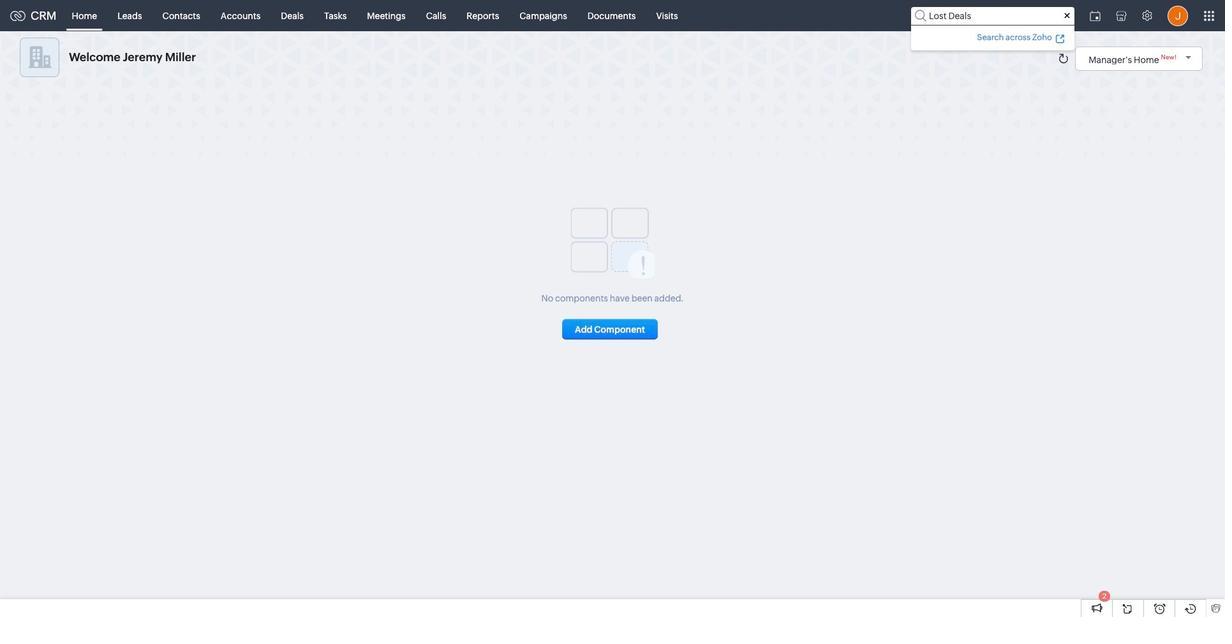 Task type: describe. For each thing, give the bounding box(es) containing it.
create menu image
[[1059, 8, 1075, 23]]

profile image
[[1168, 5, 1188, 26]]

profile element
[[1160, 0, 1196, 31]]

logo image
[[10, 11, 26, 21]]



Task type: locate. For each thing, give the bounding box(es) containing it.
create menu element
[[1051, 0, 1082, 31]]

Search field
[[911, 7, 1075, 25]]

calendar image
[[1090, 11, 1101, 21]]



Task type: vqa. For each thing, say whether or not it's contained in the screenshot.
Create Menu ELEMENT on the right top
yes



